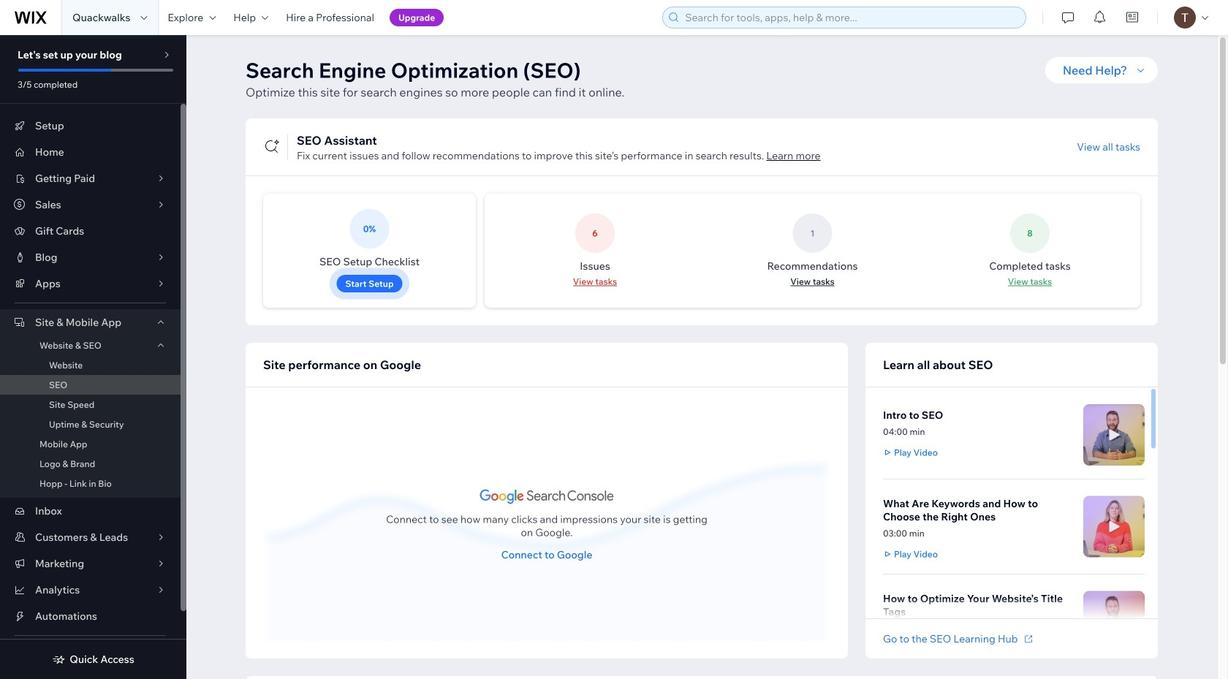 Task type: describe. For each thing, give the bounding box(es) containing it.
Search for tools, apps, help & more... field
[[681, 7, 1022, 28]]



Task type: locate. For each thing, give the bounding box(es) containing it.
sidebar element
[[0, 35, 186, 679]]

heading
[[263, 356, 421, 374], [883, 356, 994, 374], [883, 409, 944, 422], [883, 497, 1075, 524], [883, 592, 1075, 619]]



Task type: vqa. For each thing, say whether or not it's contained in the screenshot.
Sidebar element
yes



